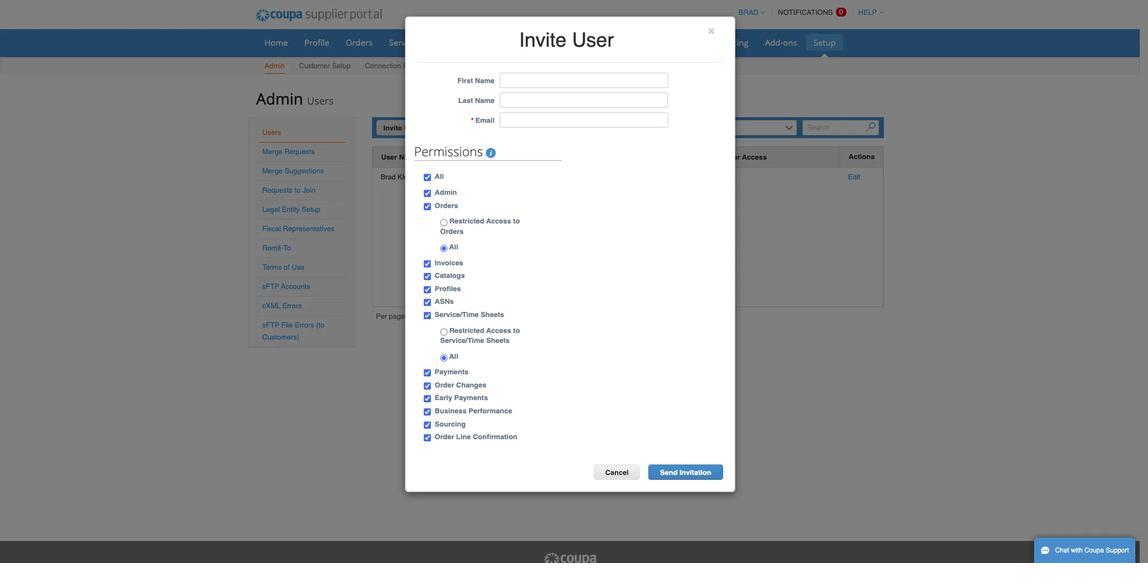 Task type: locate. For each thing, give the bounding box(es) containing it.
0 vertical spatial invite user
[[519, 29, 614, 51]]

merge down merge requests
[[262, 167, 283, 175]]

1 vertical spatial coupa supplier portal image
[[543, 552, 598, 563]]

to inside restricted access to service/time sheets
[[513, 326, 520, 335]]

catalogs up profiles
[[435, 272, 465, 280]]

errors down the accounts
[[282, 302, 302, 310]]

all down email button
[[435, 173, 444, 181]]

admin down admin link
[[256, 88, 303, 109]]

1 vertical spatial to
[[513, 217, 520, 225]]

2 vertical spatial access
[[486, 326, 511, 335]]

connection requests link
[[365, 59, 434, 74]]

invite user link
[[376, 120, 427, 135]]

| left 10
[[419, 313, 421, 322]]

merge
[[262, 148, 283, 156], [262, 167, 283, 175]]

invoices up profiles
[[435, 259, 464, 267]]

sftp file errors (to customers)
[[262, 321, 325, 341]]

1 vertical spatial requests
[[285, 148, 315, 156]]

sftp
[[262, 282, 279, 291], [262, 321, 279, 329]]

0 vertical spatial requests
[[403, 62, 434, 70]]

0 vertical spatial sftp
[[262, 282, 279, 291]]

10
[[423, 313, 431, 322]]

to inside restricted access to orders
[[513, 217, 520, 225]]

restricted down klobrad84@gmail.com
[[450, 217, 485, 225]]

×
[[708, 24, 715, 37]]

first
[[458, 77, 473, 85]]

2 horizontal spatial user
[[572, 29, 614, 51]]

admin link
[[264, 59, 285, 74]]

user inside 'button'
[[381, 153, 397, 161]]

navigation
[[376, 312, 450, 324]]

last name
[[459, 97, 495, 105]]

1 merge from the top
[[262, 148, 283, 156]]

service/time sheets up restricted access to service/time sheets
[[435, 311, 504, 319]]

business right "catalogs" link at top
[[613, 37, 647, 48]]

suggestions
[[285, 167, 324, 175]]

early
[[435, 394, 452, 402]]

2 sftp from the top
[[262, 321, 279, 329]]

add-ons
[[765, 37, 797, 48]]

1 sftp from the top
[[262, 282, 279, 291]]

restricted inside restricted access to orders
[[450, 217, 485, 225]]

users up merge requests link
[[262, 128, 281, 137]]

errors
[[282, 302, 302, 310], [295, 321, 314, 329]]

catalogs
[[563, 37, 596, 48], [435, 272, 465, 280]]

edit
[[848, 173, 861, 181]]

requests down service/time sheets link
[[403, 62, 434, 70]]

merge requests link
[[262, 148, 315, 156]]

0 horizontal spatial email
[[436, 153, 455, 161]]

| 10 | 15
[[419, 313, 447, 322]]

requests for connection requests
[[403, 62, 434, 70]]

profile
[[304, 37, 329, 48]]

sheets up restricted access to service/time sheets
[[481, 311, 504, 319]]

sftp for sftp file errors (to customers)
[[262, 321, 279, 329]]

1 vertical spatial errors
[[295, 321, 314, 329]]

name up klo
[[399, 153, 419, 161]]

1 horizontal spatial users
[[307, 94, 334, 107]]

1 vertical spatial catalogs
[[435, 272, 465, 280]]

0 vertical spatial merge
[[262, 148, 283, 156]]

user up first name text box
[[572, 29, 614, 51]]

klobrad84@gmail.com link
[[436, 173, 507, 181]]

invoices link
[[508, 34, 554, 51]]

2 vertical spatial to
[[513, 326, 520, 335]]

0 vertical spatial users
[[307, 94, 334, 107]]

1 horizontal spatial sourcing
[[715, 37, 749, 48]]

1 vertical spatial merge
[[262, 167, 283, 175]]

1 horizontal spatial business performance
[[613, 37, 699, 48]]

sheets up first
[[441, 37, 466, 48]]

access
[[742, 153, 767, 161], [486, 217, 511, 225], [486, 326, 511, 335]]

restricted
[[450, 217, 485, 225], [450, 326, 485, 335]]

all up order changes
[[448, 352, 458, 360]]

payments down changes
[[454, 394, 488, 402]]

customer inside button
[[707, 153, 740, 161]]

1 restricted from the top
[[450, 217, 485, 225]]

accounts
[[281, 282, 310, 291]]

0 vertical spatial business
[[613, 37, 647, 48]]

0 vertical spatial orders
[[346, 37, 373, 48]]

sftp accounts
[[262, 282, 310, 291]]

0 horizontal spatial invoices
[[435, 259, 464, 267]]

email
[[476, 116, 495, 125], [436, 153, 455, 161]]

admin
[[265, 62, 285, 70], [256, 88, 303, 109], [435, 188, 457, 197]]

errors left (to
[[295, 321, 314, 329]]

setup down orders link
[[332, 62, 351, 70]]

user up brad
[[381, 153, 397, 161]]

requests up legal
[[262, 186, 293, 194]]

0 horizontal spatial invite
[[383, 124, 402, 132]]

performance up the confirmation
[[469, 407, 512, 415]]

1 order from the top
[[435, 381, 454, 389]]

service/time
[[389, 37, 439, 48], [435, 311, 479, 319], [440, 337, 484, 345]]

1 vertical spatial invite user
[[383, 124, 420, 132]]

all down restricted access to orders
[[448, 243, 458, 251]]

requests up suggestions
[[285, 148, 315, 156]]

0 horizontal spatial business performance
[[435, 407, 512, 415]]

1 | from the left
[[419, 313, 421, 322]]

access inside restricted access to orders
[[486, 217, 511, 225]]

0 horizontal spatial user
[[381, 153, 397, 161]]

navigation containing per page
[[376, 312, 450, 324]]

0 vertical spatial user
[[572, 29, 614, 51]]

service/time down 15 button
[[440, 337, 484, 345]]

restricted inside restricted access to service/time sheets
[[450, 326, 485, 335]]

business down early
[[435, 407, 467, 415]]

2 order from the top
[[435, 433, 454, 441]]

merge suggestions link
[[262, 167, 324, 175]]

legal
[[262, 205, 280, 214]]

1 vertical spatial name
[[475, 97, 495, 105]]

sheets inside restricted access to service/time sheets
[[486, 337, 510, 345]]

ons
[[783, 37, 797, 48]]

1 vertical spatial business
[[435, 407, 467, 415]]

1 vertical spatial restricted
[[450, 326, 485, 335]]

sourcing link
[[708, 34, 756, 51]]

legal entity setup
[[262, 205, 320, 214]]

brad klo
[[381, 173, 408, 181]]

status
[[524, 153, 546, 161]]

access inside button
[[742, 153, 767, 161]]

service/time sheets up the connection requests
[[389, 37, 466, 48]]

admin down klobrad84@gmail.com
[[435, 188, 457, 197]]

1 vertical spatial order
[[435, 433, 454, 441]]

None radio
[[440, 245, 448, 252], [440, 354, 448, 362], [440, 245, 448, 252], [440, 354, 448, 362]]

edit link
[[848, 173, 861, 181]]

merge down users link
[[262, 148, 283, 156]]

payments up order changes
[[435, 368, 469, 376]]

2 merge from the top
[[262, 167, 283, 175]]

invite user up user name
[[383, 124, 420, 132]]

1 vertical spatial setup
[[332, 62, 351, 70]]

None checkbox
[[424, 174, 431, 181], [424, 190, 431, 197], [424, 203, 431, 210], [424, 260, 431, 267], [424, 273, 431, 280], [424, 312, 431, 319], [424, 396, 431, 403], [424, 409, 431, 416], [424, 174, 431, 181], [424, 190, 431, 197], [424, 203, 431, 210], [424, 260, 431, 267], [424, 273, 431, 280], [424, 312, 431, 319], [424, 396, 431, 403], [424, 409, 431, 416]]

with
[[1071, 547, 1083, 554]]

sourcing right ×
[[715, 37, 749, 48]]

0 horizontal spatial invite user
[[383, 124, 420, 132]]

merge suggestions
[[262, 167, 324, 175]]

0 vertical spatial order
[[435, 381, 454, 389]]

access inside restricted access to service/time sheets
[[486, 326, 511, 335]]

1 horizontal spatial invite user
[[519, 29, 614, 51]]

orders inside restricted access to orders
[[440, 227, 464, 235]]

requests to join
[[262, 186, 316, 194]]

service/time down the asns
[[435, 311, 479, 319]]

all for restricted access to service/time sheets
[[448, 352, 458, 360]]

remit-
[[262, 244, 283, 252]]

None checkbox
[[424, 286, 431, 293], [424, 299, 431, 306], [424, 370, 431, 377], [424, 383, 431, 390], [424, 422, 431, 429], [424, 434, 431, 442], [424, 286, 431, 293], [424, 299, 431, 306], [424, 370, 431, 377], [424, 383, 431, 390], [424, 422, 431, 429], [424, 434, 431, 442]]

sheets up changes
[[486, 337, 510, 345]]

sftp up cxml
[[262, 282, 279, 291]]

1 vertical spatial sftp
[[262, 321, 279, 329]]

catalogs up first name text box
[[563, 37, 596, 48]]

None text field
[[500, 113, 668, 128]]

performance
[[649, 37, 699, 48], [469, 407, 512, 415]]

name
[[475, 77, 495, 85], [475, 97, 495, 105], [399, 153, 419, 161]]

0 vertical spatial performance
[[649, 37, 699, 48]]

payments
[[435, 368, 469, 376], [454, 394, 488, 402]]

invoices left "catalogs" link at top
[[516, 37, 547, 48]]

setup right ons
[[814, 37, 836, 48]]

order line confirmation
[[435, 433, 518, 441]]

2 vertical spatial name
[[399, 153, 419, 161]]

2 vertical spatial orders
[[440, 227, 464, 235]]

merge for merge suggestions
[[262, 167, 283, 175]]

*
[[471, 116, 474, 125]]

name right first
[[475, 77, 495, 85]]

file
[[281, 321, 293, 329]]

2 vertical spatial sheets
[[486, 337, 510, 345]]

invite user up first name text box
[[519, 29, 614, 51]]

1 horizontal spatial performance
[[649, 37, 699, 48]]

0 vertical spatial sheets
[[441, 37, 466, 48]]

all for restricted access to orders
[[448, 243, 458, 251]]

coupa
[[1085, 547, 1104, 554]]

invite user
[[519, 29, 614, 51], [383, 124, 420, 132]]

customer setup link
[[299, 59, 351, 74]]

to for restricted access to orders
[[513, 217, 520, 225]]

customer access
[[707, 153, 767, 161]]

0 horizontal spatial performance
[[469, 407, 512, 415]]

1 horizontal spatial customer
[[707, 153, 740, 161]]

15
[[439, 313, 447, 322]]

Search text field
[[803, 120, 880, 135]]

0 vertical spatial name
[[475, 77, 495, 85]]

1 vertical spatial users
[[262, 128, 281, 137]]

2 vertical spatial service/time
[[440, 337, 484, 345]]

add-
[[765, 37, 783, 48]]

0 vertical spatial coupa supplier portal image
[[248, 2, 390, 29]]

2 restricted from the top
[[450, 326, 485, 335]]

klo
[[398, 173, 408, 181]]

admin users
[[256, 88, 334, 109]]

sftp for sftp accounts
[[262, 282, 279, 291]]

info image
[[486, 148, 496, 158]]

1 vertical spatial email
[[436, 153, 455, 161]]

order left line
[[435, 433, 454, 441]]

all
[[435, 173, 444, 181], [448, 243, 458, 251], [448, 352, 458, 360]]

users inside 'admin users'
[[307, 94, 334, 107]]

email right *
[[476, 116, 495, 125]]

setup down the join on the left of page
[[302, 205, 320, 214]]

| left 15
[[434, 313, 436, 322]]

business
[[613, 37, 647, 48], [435, 407, 467, 415]]

legal entity setup link
[[262, 205, 320, 214]]

coupa supplier portal image
[[248, 2, 390, 29], [543, 552, 598, 563]]

cancel button
[[594, 465, 641, 480]]

service/time sheets
[[389, 37, 466, 48], [435, 311, 504, 319]]

sftp inside sftp file errors (to customers)
[[262, 321, 279, 329]]

0 vertical spatial customer
[[299, 62, 330, 70]]

merge requests
[[262, 148, 315, 156]]

0 horizontal spatial business
[[435, 407, 467, 415]]

2 horizontal spatial setup
[[814, 37, 836, 48]]

users
[[307, 94, 334, 107], [262, 128, 281, 137]]

sftp up 'customers)'
[[262, 321, 279, 329]]

1 vertical spatial invoices
[[435, 259, 464, 267]]

name inside 'button'
[[399, 153, 419, 161]]

0 vertical spatial invoices
[[516, 37, 547, 48]]

user up user name
[[404, 124, 420, 132]]

0 vertical spatial email
[[476, 116, 495, 125]]

1 horizontal spatial user
[[404, 124, 420, 132]]

requests for merge requests
[[285, 148, 315, 156]]

line
[[456, 433, 471, 441]]

business performance link
[[605, 34, 706, 51]]

sourcing up line
[[435, 420, 466, 428]]

fiscal
[[262, 225, 281, 233]]

1 vertical spatial invite
[[383, 124, 402, 132]]

2 vertical spatial requests
[[262, 186, 293, 194]]

1 horizontal spatial email
[[476, 116, 495, 125]]

orders
[[346, 37, 373, 48], [435, 201, 458, 210], [440, 227, 464, 235]]

1 vertical spatial access
[[486, 217, 511, 225]]

2 vertical spatial all
[[448, 352, 458, 360]]

restricted for orders
[[450, 217, 485, 225]]

email up klobrad84@gmail.com link
[[436, 153, 455, 161]]

None radio
[[440, 219, 448, 226], [440, 329, 448, 336], [440, 219, 448, 226], [440, 329, 448, 336]]

0 horizontal spatial customer
[[299, 62, 330, 70]]

2 vertical spatial setup
[[302, 205, 320, 214]]

order up early
[[435, 381, 454, 389]]

access for customer access
[[742, 153, 767, 161]]

service/time up the connection requests
[[389, 37, 439, 48]]

1 vertical spatial sourcing
[[435, 420, 466, 428]]

admin down home
[[265, 62, 285, 70]]

1 vertical spatial all
[[448, 243, 458, 251]]

1 vertical spatial user
[[404, 124, 420, 132]]

name right the "last"
[[475, 97, 495, 105]]

entity
[[282, 205, 300, 214]]

0 vertical spatial access
[[742, 153, 767, 161]]

users down customer setup link
[[307, 94, 334, 107]]

0 vertical spatial business performance
[[613, 37, 699, 48]]

orders link
[[339, 34, 380, 51]]

restricted down 15 button
[[450, 326, 485, 335]]

sheets
[[441, 37, 466, 48], [481, 311, 504, 319], [486, 337, 510, 345]]

0 horizontal spatial |
[[419, 313, 421, 322]]

1 horizontal spatial |
[[434, 313, 436, 322]]

0 horizontal spatial setup
[[302, 205, 320, 214]]

confirmation
[[473, 433, 518, 441]]

order changes
[[435, 381, 487, 389]]

performance left ×
[[649, 37, 699, 48]]

0 vertical spatial invite
[[519, 29, 567, 51]]

0 vertical spatial catalogs
[[563, 37, 596, 48]]

user
[[572, 29, 614, 51], [404, 124, 420, 132], [381, 153, 397, 161]]

1 vertical spatial sheets
[[481, 311, 504, 319]]

2 vertical spatial user
[[381, 153, 397, 161]]

0 vertical spatial restricted
[[450, 217, 485, 225]]

chat
[[1056, 547, 1070, 554]]



Task type: vqa. For each thing, say whether or not it's contained in the screenshot.
service/time in Restricted Access To Service/Time Sheets
yes



Task type: describe. For each thing, give the bounding box(es) containing it.
0 vertical spatial service/time
[[389, 37, 439, 48]]

to for restricted access to service/time sheets
[[513, 326, 520, 335]]

representatives
[[283, 225, 335, 233]]

chat with coupa support button
[[1035, 538, 1136, 563]]

cxml
[[262, 302, 281, 310]]

name for last name
[[475, 97, 495, 105]]

1 horizontal spatial invoices
[[516, 37, 547, 48]]

(to
[[316, 321, 325, 329]]

terms of use link
[[262, 263, 305, 271]]

changes
[[456, 381, 487, 389]]

0 vertical spatial admin
[[265, 62, 285, 70]]

service/time sheets link
[[382, 34, 474, 51]]

1 vertical spatial service/time sheets
[[435, 311, 504, 319]]

page
[[389, 312, 405, 320]]

send invitation
[[660, 468, 712, 477]]

0 vertical spatial sourcing
[[715, 37, 749, 48]]

2 vertical spatial admin
[[435, 188, 457, 197]]

cxml errors link
[[262, 302, 302, 310]]

1 vertical spatial performance
[[469, 407, 512, 415]]

of
[[284, 263, 290, 271]]

1 vertical spatial orders
[[435, 201, 458, 210]]

sftp file errors (to customers) link
[[262, 321, 325, 341]]

permissions
[[414, 143, 486, 160]]

First Name text field
[[500, 73, 668, 88]]

10 button
[[421, 312, 434, 323]]

order for order changes
[[435, 381, 454, 389]]

1 vertical spatial admin
[[256, 88, 303, 109]]

chat with coupa support
[[1056, 547, 1129, 554]]

asns
[[435, 298, 454, 306]]

home
[[265, 37, 288, 48]]

fiscal representatives
[[262, 225, 335, 233]]

remit-to
[[262, 244, 291, 252]]

× button
[[708, 24, 715, 37]]

1 horizontal spatial business
[[613, 37, 647, 48]]

users link
[[262, 128, 281, 137]]

per page
[[376, 312, 405, 320]]

sftp accounts link
[[262, 282, 310, 291]]

status button
[[524, 151, 546, 163]]

0 horizontal spatial users
[[262, 128, 281, 137]]

setup link
[[807, 34, 843, 51]]

to
[[283, 244, 291, 252]]

support
[[1106, 547, 1129, 554]]

access for restricted access to service/time sheets
[[486, 326, 511, 335]]

customer access button
[[707, 151, 767, 163]]

Last Name text field
[[500, 93, 668, 108]]

per
[[376, 312, 387, 320]]

add-ons link
[[758, 34, 805, 51]]

2 | from the left
[[434, 313, 436, 322]]

brad
[[381, 173, 396, 181]]

0 vertical spatial service/time sheets
[[389, 37, 466, 48]]

1 horizontal spatial invite
[[519, 29, 567, 51]]

name for user name
[[399, 153, 419, 161]]

first name
[[458, 77, 495, 85]]

0 horizontal spatial catalogs
[[435, 272, 465, 280]]

restricted access to service/time sheets
[[440, 326, 520, 345]]

profile link
[[297, 34, 337, 51]]

requests to join link
[[262, 186, 316, 194]]

service/time inside restricted access to service/time sheets
[[440, 337, 484, 345]]

1 vertical spatial business performance
[[435, 407, 512, 415]]

customer for customer setup
[[299, 62, 330, 70]]

invitation
[[680, 468, 712, 477]]

customers)
[[262, 333, 299, 341]]

klobrad84@gmail.com
[[436, 173, 507, 181]]

email button
[[436, 151, 455, 163]]

profiles
[[435, 285, 461, 293]]

terms
[[262, 263, 282, 271]]

0 vertical spatial payments
[[435, 368, 469, 376]]

0 horizontal spatial sourcing
[[435, 420, 466, 428]]

0 vertical spatial to
[[295, 186, 301, 194]]

* email
[[471, 116, 495, 125]]

cxml errors
[[262, 302, 302, 310]]

1 vertical spatial service/time
[[435, 311, 479, 319]]

1 vertical spatial payments
[[454, 394, 488, 402]]

terms of use
[[262, 263, 305, 271]]

invite inside invite user link
[[383, 124, 402, 132]]

connection
[[365, 62, 401, 70]]

use
[[292, 263, 305, 271]]

customer for customer access
[[707, 153, 740, 161]]

access for restricted access to orders
[[486, 217, 511, 225]]

join
[[303, 186, 316, 194]]

0 vertical spatial errors
[[282, 302, 302, 310]]

15 button
[[436, 312, 450, 323]]

last
[[459, 97, 473, 105]]

send
[[660, 468, 678, 477]]

customer setup
[[299, 62, 351, 70]]

order for order line confirmation
[[435, 433, 454, 441]]

connection requests
[[365, 62, 434, 70]]

early payments
[[435, 394, 488, 402]]

name for first name
[[475, 77, 495, 85]]

remit-to link
[[262, 244, 291, 252]]

1 horizontal spatial coupa supplier portal image
[[543, 552, 598, 563]]

1 horizontal spatial catalogs
[[563, 37, 596, 48]]

0 vertical spatial all
[[435, 173, 444, 181]]

restricted for service/time
[[450, 326, 485, 335]]

search image
[[866, 122, 876, 132]]

merge for merge requests
[[262, 148, 283, 156]]

1 horizontal spatial setup
[[332, 62, 351, 70]]

fiscal representatives link
[[262, 225, 335, 233]]

catalogs link
[[556, 34, 603, 51]]

0 vertical spatial setup
[[814, 37, 836, 48]]

cancel
[[605, 468, 629, 477]]

errors inside sftp file errors (to customers)
[[295, 321, 314, 329]]

home link
[[257, 34, 295, 51]]



